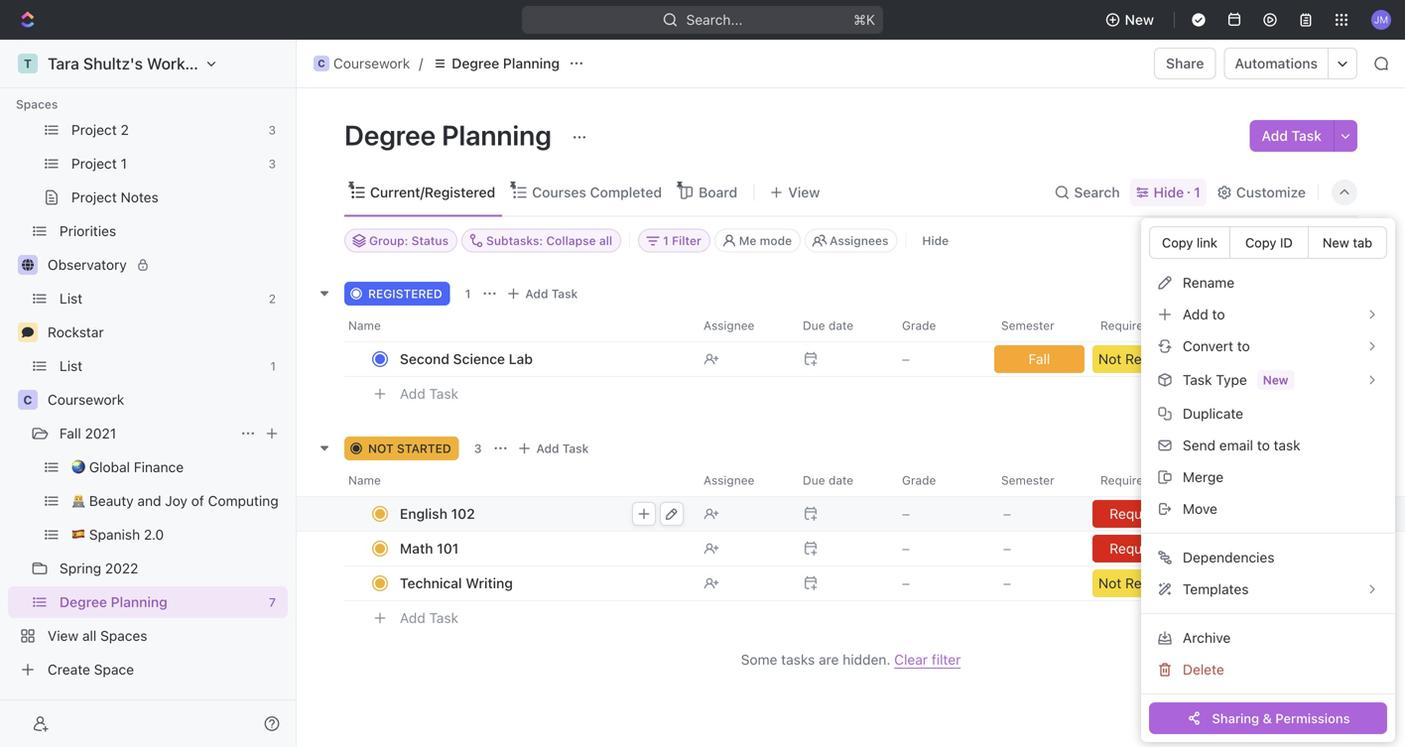 Task type: describe. For each thing, give the bounding box(es) containing it.
projects link
[[60, 80, 232, 112]]

clear
[[895, 652, 928, 668]]

english 102
[[400, 506, 475, 522]]

delete
[[1183, 662, 1225, 678]]

task
[[1274, 437, 1301, 454]]

convert to button
[[1150, 331, 1388, 362]]

2 horizontal spatial to
[[1258, 437, 1271, 454]]

add up customize
[[1262, 128, 1289, 144]]

comment image
[[22, 327, 34, 339]]

search
[[1075, 184, 1121, 201]]

new tab link
[[1309, 226, 1388, 259]]

email
[[1220, 437, 1254, 454]]

copy for copy link
[[1163, 235, 1194, 250]]

add to link
[[1150, 299, 1388, 331]]

2 – from the top
[[903, 506, 910, 522]]

duplicate
[[1183, 406, 1244, 422]]

observatory link
[[48, 249, 284, 281]]

lab
[[509, 351, 533, 367]]

task down second
[[429, 386, 459, 402]]

– button for second science lab
[[891, 342, 990, 377]]

automations button
[[1226, 49, 1328, 78]]

c coursework /
[[318, 55, 423, 71]]

not
[[368, 442, 394, 456]]

new for new button
[[1126, 11, 1155, 28]]

tab
[[1354, 235, 1373, 250]]

automations
[[1236, 55, 1319, 71]]

technical writing
[[400, 575, 513, 592]]

dependencies
[[1183, 550, 1275, 566]]

move
[[1183, 501, 1218, 517]]

add task button up second science lab link at the left of the page
[[502, 282, 586, 306]]

rename
[[1183, 275, 1235, 291]]

move button
[[1150, 493, 1388, 525]]

math 101 link
[[395, 535, 688, 563]]

english 102 link
[[395, 500, 688, 529]]

started
[[397, 442, 451, 456]]

archive link
[[1150, 623, 1388, 654]]

board link
[[695, 179, 738, 207]]

add task down technical
[[400, 610, 459, 627]]

add to
[[1183, 306, 1226, 323]]

coursework link
[[48, 384, 284, 416]]

fall 2021 link
[[60, 418, 232, 450]]

courses completed link
[[528, 179, 662, 207]]

– button for technical writing
[[891, 566, 990, 602]]

technical
[[400, 575, 462, 592]]

0 vertical spatial 1
[[1195, 184, 1201, 201]]

2021
[[85, 425, 116, 442]]

add up english 102 link at the bottom
[[537, 442, 559, 456]]

fall
[[60, 425, 81, 442]]

link
[[1197, 235, 1218, 250]]

add down technical
[[400, 610, 426, 627]]

move link
[[1150, 493, 1388, 525]]

share button
[[1155, 48, 1217, 79]]

not started
[[368, 442, 451, 456]]

convert
[[1183, 338, 1234, 354]]

second
[[400, 351, 450, 367]]

new for tab
[[1323, 235, 1350, 250]]

1 vertical spatial 1
[[465, 287, 471, 301]]

copy link button
[[1150, 226, 1231, 259]]

id
[[1281, 235, 1293, 250]]

math
[[400, 541, 433, 557]]

– for math 101
[[903, 541, 910, 557]]

add task down second
[[400, 386, 459, 402]]

spaces
[[16, 97, 58, 111]]

add task button down second
[[391, 382, 467, 406]]

task up english 102 link at the bottom
[[563, 442, 589, 456]]

task type
[[1183, 372, 1248, 388]]

send
[[1183, 437, 1216, 454]]

degree inside degree planning link
[[452, 55, 500, 71]]

sharing & permissions link
[[1150, 703, 1388, 735]]

english
[[400, 506, 448, 522]]

templates
[[1183, 581, 1249, 598]]

convert to link
[[1150, 331, 1388, 362]]

copy id
[[1246, 235, 1293, 250]]

observatory
[[48, 257, 127, 273]]

completed
[[590, 184, 662, 201]]

permissions
[[1276, 711, 1351, 726]]

customize
[[1237, 184, 1307, 201]]

new tab
[[1323, 235, 1373, 250]]

assignees
[[830, 234, 889, 248]]

filter
[[932, 652, 961, 668]]

convert to
[[1183, 338, 1251, 354]]

type
[[1217, 372, 1248, 388]]

add to button
[[1150, 299, 1388, 331]]

second science lab link
[[395, 345, 688, 374]]

1 horizontal spatial coursework
[[334, 55, 410, 71]]

1 vertical spatial planning
[[442, 119, 552, 151]]

duplicate link
[[1150, 398, 1388, 430]]

science
[[453, 351, 505, 367]]

copy for copy id
[[1246, 235, 1277, 250]]

&
[[1263, 711, 1273, 726]]

hide for hide 1
[[1154, 184, 1185, 201]]

merge link
[[1150, 462, 1388, 493]]

1 vertical spatial degree
[[345, 119, 436, 151]]



Task type: vqa. For each thing, say whether or not it's contained in the screenshot.
/
yes



Task type: locate. For each thing, give the bounding box(es) containing it.
new inside new tab link
[[1323, 235, 1350, 250]]

– for technical writing
[[903, 575, 910, 592]]

1 horizontal spatial to
[[1238, 338, 1251, 354]]

hide button
[[915, 229, 957, 253]]

add up convert at the top right
[[1183, 306, 1209, 323]]

– for second science lab
[[903, 351, 910, 367]]

task down technical writing
[[429, 610, 459, 627]]

copy
[[1163, 235, 1194, 250], [1246, 235, 1277, 250]]

degree right /
[[452, 55, 500, 71]]

1 vertical spatial new
[[1323, 235, 1350, 250]]

0 vertical spatial c
[[318, 58, 325, 69]]

1
[[1195, 184, 1201, 201], [465, 287, 471, 301]]

tree inside sidebar navigation
[[8, 0, 288, 686]]

hide 1
[[1154, 184, 1201, 201]]

writing
[[466, 575, 513, 592]]

new button
[[1098, 4, 1167, 36]]

add task button down technical
[[391, 607, 467, 630]]

to right convert at the top right
[[1238, 338, 1251, 354]]

task up second science lab link at the left of the page
[[552, 287, 578, 301]]

clear filter
[[895, 652, 961, 668]]

degree planning up current/registered
[[345, 119, 558, 151]]

1 horizontal spatial new
[[1264, 373, 1289, 387]]

add task up second science lab link at the left of the page
[[526, 287, 578, 301]]

0 horizontal spatial coursework, , element
[[18, 390, 38, 410]]

second science lab
[[400, 351, 533, 367]]

send email to task
[[1183, 437, 1301, 454]]

– button
[[891, 342, 990, 377], [891, 496, 990, 532], [891, 531, 990, 567], [891, 566, 990, 602]]

–
[[903, 351, 910, 367], [903, 506, 910, 522], [903, 541, 910, 557], [903, 575, 910, 592]]

2 copy from the left
[[1246, 235, 1277, 250]]

0 horizontal spatial new
[[1126, 11, 1155, 28]]

copy left "link"
[[1163, 235, 1194, 250]]

0 horizontal spatial c
[[23, 393, 32, 407]]

send email to task link
[[1150, 430, 1388, 462]]

copy left id
[[1246, 235, 1277, 250]]

0 vertical spatial to
[[1213, 306, 1226, 323]]

1 – button from the top
[[891, 342, 990, 377]]

add up second science lab link at the left of the page
[[526, 287, 549, 301]]

4 – button from the top
[[891, 566, 990, 602]]

hide
[[1154, 184, 1185, 201], [923, 234, 949, 248]]

coursework left /
[[334, 55, 410, 71]]

2 – button from the top
[[891, 496, 990, 532]]

add task up customize
[[1262, 128, 1322, 144]]

0 vertical spatial hide
[[1154, 184, 1185, 201]]

1 horizontal spatial copy
[[1246, 235, 1277, 250]]

registered
[[368, 287, 442, 301]]

1 right registered
[[465, 287, 471, 301]]

0 vertical spatial coursework
[[334, 55, 410, 71]]

add inside 'link'
[[1183, 306, 1209, 323]]

to for convert to
[[1238, 338, 1251, 354]]

c inside tree
[[23, 393, 32, 407]]

templates link
[[1150, 574, 1388, 606]]

current/registered
[[370, 184, 496, 201]]

current/registered link
[[366, 179, 496, 207]]

2 vertical spatial new
[[1264, 373, 1289, 387]]

102
[[451, 506, 475, 522]]

c for c coursework /
[[318, 58, 325, 69]]

templates button
[[1150, 574, 1388, 606]]

0 horizontal spatial 1
[[465, 287, 471, 301]]

tree containing projects
[[8, 0, 288, 686]]

coursework up fall 2021
[[48, 392, 124, 408]]

share
[[1167, 55, 1205, 71]]

to left the task
[[1258, 437, 1271, 454]]

3 – button from the top
[[891, 531, 990, 567]]

planning
[[503, 55, 560, 71], [442, 119, 552, 151]]

1 horizontal spatial hide
[[1154, 184, 1185, 201]]

– button for math 101
[[891, 531, 990, 567]]

to
[[1213, 306, 1226, 323], [1238, 338, 1251, 354], [1258, 437, 1271, 454]]

hide for hide
[[923, 234, 949, 248]]

add task button up english 102 link at the bottom
[[513, 437, 597, 461]]

math 101
[[400, 541, 459, 557]]

delete link
[[1150, 654, 1388, 686]]

to for add to
[[1213, 306, 1226, 323]]

technical writing link
[[395, 569, 688, 598]]

sharing
[[1213, 711, 1260, 726]]

task left type
[[1183, 372, 1213, 388]]

courses
[[532, 184, 587, 201]]

coursework inside tree
[[48, 392, 124, 408]]

rename link
[[1150, 267, 1388, 299]]

search button
[[1049, 179, 1127, 207]]

coursework
[[334, 55, 410, 71], [48, 392, 124, 408]]

0 horizontal spatial coursework
[[48, 392, 124, 408]]

task
[[1292, 128, 1322, 144], [552, 287, 578, 301], [1183, 372, 1213, 388], [429, 386, 459, 402], [563, 442, 589, 456], [429, 610, 459, 627]]

coursework, , element inside tree
[[18, 390, 38, 410]]

4 – from the top
[[903, 575, 910, 592]]

0 vertical spatial planning
[[503, 55, 560, 71]]

c
[[318, 58, 325, 69], [23, 393, 32, 407]]

1 horizontal spatial coursework, , element
[[314, 56, 330, 71]]

dependencies link
[[1150, 542, 1388, 574]]

add task
[[1262, 128, 1322, 144], [526, 287, 578, 301], [400, 386, 459, 402], [537, 442, 589, 456], [400, 610, 459, 627]]

add down second
[[400, 386, 426, 402]]

3 – from the top
[[903, 541, 910, 557]]

globe image
[[22, 259, 34, 271]]

to up convert to
[[1213, 306, 1226, 323]]

3
[[474, 442, 482, 456]]

to inside 'link'
[[1213, 306, 1226, 323]]

0 horizontal spatial copy
[[1163, 235, 1194, 250]]

coursework, , element
[[314, 56, 330, 71], [18, 390, 38, 410]]

0 vertical spatial coursework, , element
[[314, 56, 330, 71]]

/
[[419, 55, 423, 71]]

degree planning
[[452, 55, 560, 71], [345, 119, 558, 151]]

⌘k
[[854, 11, 876, 28]]

search...
[[687, 11, 743, 28]]

1 horizontal spatial degree
[[452, 55, 500, 71]]

degree
[[452, 55, 500, 71], [345, 119, 436, 151]]

c inside c coursework /
[[318, 58, 325, 69]]

degree up current/registered link
[[345, 119, 436, 151]]

101
[[437, 541, 459, 557]]

rockstar
[[48, 324, 104, 341]]

1 up the copy link button
[[1195, 184, 1201, 201]]

hide inside button
[[923, 234, 949, 248]]

0 horizontal spatial hide
[[923, 234, 949, 248]]

1 – from the top
[[903, 351, 910, 367]]

projects
[[60, 88, 112, 104]]

1 vertical spatial coursework
[[48, 392, 124, 408]]

c for c
[[23, 393, 32, 407]]

0 vertical spatial new
[[1126, 11, 1155, 28]]

1 copy from the left
[[1163, 235, 1194, 250]]

Search tasks... text field
[[1159, 226, 1357, 256]]

0 horizontal spatial degree
[[345, 119, 436, 151]]

assignees button
[[805, 229, 898, 253]]

1 vertical spatial degree planning
[[345, 119, 558, 151]]

courses completed
[[532, 184, 662, 201]]

1 horizontal spatial 1
[[1195, 184, 1201, 201]]

1 vertical spatial coursework, , element
[[18, 390, 38, 410]]

rockstar link
[[48, 317, 284, 348]]

2 vertical spatial to
[[1258, 437, 1271, 454]]

1 horizontal spatial c
[[318, 58, 325, 69]]

archive
[[1183, 630, 1231, 646]]

board
[[699, 184, 738, 201]]

degree planning right /
[[452, 55, 560, 71]]

tree
[[8, 0, 288, 686]]

copy link
[[1163, 235, 1218, 250]]

add task up english 102 link at the bottom
[[537, 442, 589, 456]]

hide right assignees
[[923, 234, 949, 248]]

customize button
[[1211, 179, 1313, 207]]

clear filter link
[[895, 652, 961, 669]]

new inside new button
[[1126, 11, 1155, 28]]

add task button up customize
[[1250, 120, 1334, 152]]

task up customize
[[1292, 128, 1322, 144]]

0 vertical spatial degree
[[452, 55, 500, 71]]

1 vertical spatial c
[[23, 393, 32, 407]]

sidebar navigation
[[0, 0, 297, 748]]

0 vertical spatial degree planning
[[452, 55, 560, 71]]

hide up copy link
[[1154, 184, 1185, 201]]

1 vertical spatial to
[[1238, 338, 1251, 354]]

2 horizontal spatial new
[[1323, 235, 1350, 250]]

0 horizontal spatial to
[[1213, 306, 1226, 323]]

merge
[[1183, 469, 1224, 486]]

degree planning link
[[427, 52, 565, 75]]

1 vertical spatial hide
[[923, 234, 949, 248]]



